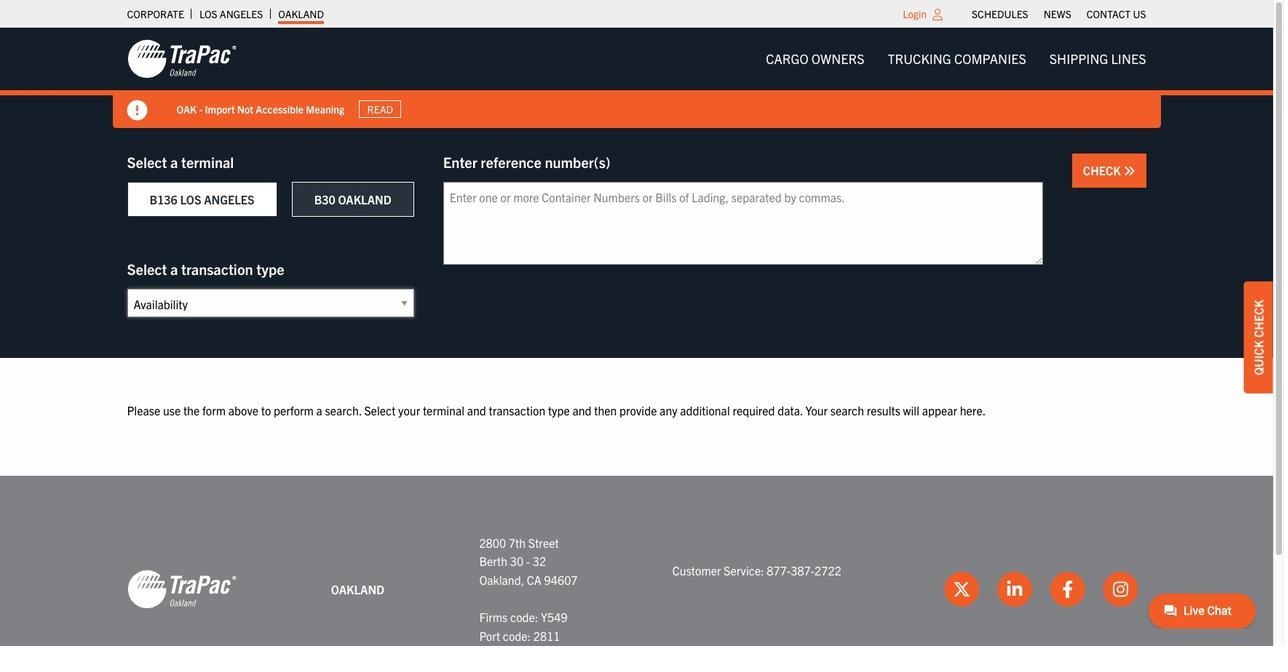 Task type: describe. For each thing, give the bounding box(es) containing it.
results
[[867, 403, 901, 418]]

above
[[228, 403, 259, 418]]

trucking
[[888, 50, 952, 67]]

select a transaction type
[[127, 260, 284, 278]]

shipping lines
[[1050, 50, 1147, 67]]

search.
[[325, 403, 362, 418]]

lines
[[1112, 50, 1147, 67]]

1 vertical spatial los
[[180, 192, 201, 207]]

import
[[205, 102, 235, 115]]

Enter reference number(s) text field
[[443, 182, 1043, 265]]

check inside quick check link
[[1252, 300, 1266, 338]]

0 horizontal spatial transaction
[[181, 260, 253, 278]]

accessible
[[256, 102, 304, 115]]

trucking companies
[[888, 50, 1027, 67]]

1 vertical spatial oakland
[[338, 192, 392, 207]]

provide
[[620, 403, 657, 418]]

quick check
[[1252, 300, 1266, 376]]

cargo owners link
[[754, 44, 876, 74]]

schedules
[[972, 7, 1029, 20]]

read
[[367, 103, 393, 116]]

cargo owners
[[766, 50, 865, 67]]

2800 7th street berth 30 - 32 oakland, ca 94607
[[479, 536, 578, 587]]

search
[[831, 403, 864, 418]]

0 horizontal spatial terminal
[[181, 153, 234, 171]]

additional
[[680, 403, 730, 418]]

1 vertical spatial type
[[548, 403, 570, 418]]

contact us link
[[1087, 4, 1147, 24]]

387-
[[791, 564, 815, 578]]

read link
[[359, 100, 402, 118]]

required
[[733, 403, 775, 418]]

firms code:  y549 port code:  2811
[[479, 610, 568, 643]]

perform
[[274, 403, 314, 418]]

your
[[398, 403, 420, 418]]

select for select a transaction type
[[127, 260, 167, 278]]

- inside banner
[[199, 102, 203, 115]]

customer
[[673, 564, 721, 578]]

0 vertical spatial oakland
[[278, 7, 324, 20]]

login
[[903, 7, 927, 20]]

number(s)
[[545, 153, 611, 171]]

us
[[1133, 7, 1147, 20]]

cargo
[[766, 50, 809, 67]]

please
[[127, 403, 160, 418]]

oakland inside "footer"
[[331, 582, 385, 597]]

service:
[[724, 564, 764, 578]]

enter reference number(s)
[[443, 153, 611, 171]]

here.
[[960, 403, 986, 418]]

footer containing 2800 7th street
[[0, 476, 1274, 647]]

login link
[[903, 7, 927, 20]]

y549
[[541, 610, 568, 625]]

corporate link
[[127, 4, 184, 24]]

any
[[660, 403, 678, 418]]

oakland,
[[479, 573, 524, 587]]

data.
[[778, 403, 803, 418]]

customer service: 877-387-2722
[[673, 564, 842, 578]]

menu bar containing schedules
[[965, 4, 1154, 24]]

check inside check button
[[1083, 163, 1124, 178]]

oak
[[177, 102, 197, 115]]

b136 los angeles
[[150, 192, 255, 207]]

will
[[903, 403, 920, 418]]

schedules link
[[972, 4, 1029, 24]]

form
[[202, 403, 226, 418]]

0 vertical spatial type
[[256, 260, 284, 278]]

2 vertical spatial select
[[364, 403, 396, 418]]

banner containing cargo owners
[[0, 28, 1284, 128]]

0 vertical spatial angeles
[[220, 7, 263, 20]]

meaning
[[306, 102, 345, 115]]

firms
[[479, 610, 508, 625]]

ca
[[527, 573, 542, 587]]

1 horizontal spatial terminal
[[423, 403, 465, 418]]

2722
[[815, 564, 842, 578]]

please use the form above to perform a search. select your terminal and transaction type and then provide any additional required data. your search results will appear here.
[[127, 403, 986, 418]]

0 vertical spatial los
[[199, 7, 217, 20]]



Task type: vqa. For each thing, say whether or not it's contained in the screenshot.
the bottommost &
no



Task type: locate. For each thing, give the bounding box(es) containing it.
and right your
[[467, 403, 486, 418]]

los angeles link
[[199, 4, 263, 24]]

transaction
[[181, 260, 253, 278], [489, 403, 546, 418]]

2800
[[479, 536, 506, 550]]

los
[[199, 7, 217, 20], [180, 192, 201, 207]]

shipping
[[1050, 50, 1109, 67]]

30
[[510, 554, 524, 569]]

94607
[[544, 573, 578, 587]]

1 horizontal spatial transaction
[[489, 403, 546, 418]]

select left your
[[364, 403, 396, 418]]

code: up 2811
[[510, 610, 538, 625]]

0 horizontal spatial type
[[256, 260, 284, 278]]

quick
[[1252, 341, 1266, 376]]

menu bar up shipping
[[965, 4, 1154, 24]]

1 oakland image from the top
[[127, 39, 236, 79]]

b30
[[314, 192, 335, 207]]

a down b136
[[170, 260, 178, 278]]

0 vertical spatial transaction
[[181, 260, 253, 278]]

code:
[[510, 610, 538, 625], [503, 629, 531, 643]]

contact us
[[1087, 7, 1147, 20]]

not
[[237, 102, 253, 115]]

light image
[[933, 9, 943, 20]]

banner
[[0, 28, 1284, 128]]

menu bar down light icon
[[754, 44, 1158, 74]]

your
[[806, 403, 828, 418]]

oak - import not accessible meaning
[[177, 102, 345, 115]]

2 vertical spatial a
[[316, 403, 322, 418]]

select for select a terminal
[[127, 153, 167, 171]]

then
[[594, 403, 617, 418]]

companies
[[955, 50, 1027, 67]]

solid image
[[127, 100, 147, 121]]

a left search.
[[316, 403, 322, 418]]

- right 30
[[526, 554, 530, 569]]

port
[[479, 629, 500, 643]]

0 vertical spatial select
[[127, 153, 167, 171]]

a for terminal
[[170, 153, 178, 171]]

select down b136
[[127, 260, 167, 278]]

1 vertical spatial check
[[1252, 300, 1266, 338]]

to
[[261, 403, 271, 418]]

news link
[[1044, 4, 1072, 24]]

select a terminal
[[127, 153, 234, 171]]

angeles
[[220, 7, 263, 20], [204, 192, 255, 207]]

1 horizontal spatial check
[[1252, 300, 1266, 338]]

b30 oakland
[[314, 192, 392, 207]]

berth
[[479, 554, 508, 569]]

1 vertical spatial terminal
[[423, 403, 465, 418]]

oakland
[[278, 7, 324, 20], [338, 192, 392, 207], [331, 582, 385, 597]]

1 vertical spatial transaction
[[489, 403, 546, 418]]

shipping lines link
[[1038, 44, 1158, 74]]

enter
[[443, 153, 478, 171]]

los right b136
[[180, 192, 201, 207]]

32
[[533, 554, 546, 569]]

0 horizontal spatial -
[[199, 102, 203, 115]]

oakland image for "footer" containing 2800 7th street
[[127, 570, 236, 610]]

reference
[[481, 153, 542, 171]]

terminal up b136 los angeles
[[181, 153, 234, 171]]

877-
[[767, 564, 791, 578]]

terminal
[[181, 153, 234, 171], [423, 403, 465, 418]]

use
[[163, 403, 181, 418]]

1 vertical spatial menu bar
[[754, 44, 1158, 74]]

0 vertical spatial oakland image
[[127, 39, 236, 79]]

and left then
[[573, 403, 592, 418]]

1 vertical spatial select
[[127, 260, 167, 278]]

2811
[[534, 629, 560, 643]]

appear
[[922, 403, 958, 418]]

2 oakland image from the top
[[127, 570, 236, 610]]

0 vertical spatial code:
[[510, 610, 538, 625]]

1 and from the left
[[467, 403, 486, 418]]

2 vertical spatial oakland
[[331, 582, 385, 597]]

select up b136
[[127, 153, 167, 171]]

menu bar containing cargo owners
[[754, 44, 1158, 74]]

check
[[1083, 163, 1124, 178], [1252, 300, 1266, 338]]

-
[[199, 102, 203, 115], [526, 554, 530, 569]]

footer
[[0, 476, 1274, 647]]

1 vertical spatial oakland image
[[127, 570, 236, 610]]

0 vertical spatial terminal
[[181, 153, 234, 171]]

check button
[[1072, 154, 1147, 188]]

- inside 2800 7th street berth 30 - 32 oakland, ca 94607
[[526, 554, 530, 569]]

the
[[183, 403, 200, 418]]

owners
[[812, 50, 865, 67]]

0 vertical spatial -
[[199, 102, 203, 115]]

oakland link
[[278, 4, 324, 24]]

terminal right your
[[423, 403, 465, 418]]

7th
[[509, 536, 526, 550]]

a
[[170, 153, 178, 171], [170, 260, 178, 278], [316, 403, 322, 418]]

and
[[467, 403, 486, 418], [573, 403, 592, 418]]

1 vertical spatial angeles
[[204, 192, 255, 207]]

contact
[[1087, 7, 1131, 20]]

los angeles
[[199, 7, 263, 20]]

menu bar inside banner
[[754, 44, 1158, 74]]

code: right the port
[[503, 629, 531, 643]]

1 horizontal spatial type
[[548, 403, 570, 418]]

1 horizontal spatial -
[[526, 554, 530, 569]]

corporate
[[127, 7, 184, 20]]

oakland image inside "footer"
[[127, 570, 236, 610]]

menu bar
[[965, 4, 1154, 24], [754, 44, 1158, 74]]

angeles down select a terminal
[[204, 192, 255, 207]]

1 horizontal spatial and
[[573, 403, 592, 418]]

1 vertical spatial code:
[[503, 629, 531, 643]]

news
[[1044, 7, 1072, 20]]

a up b136
[[170, 153, 178, 171]]

0 vertical spatial menu bar
[[965, 4, 1154, 24]]

type
[[256, 260, 284, 278], [548, 403, 570, 418]]

solid image
[[1124, 165, 1136, 177]]

1 vertical spatial -
[[526, 554, 530, 569]]

0 horizontal spatial check
[[1083, 163, 1124, 178]]

street
[[528, 536, 559, 550]]

0 horizontal spatial and
[[467, 403, 486, 418]]

0 vertical spatial a
[[170, 153, 178, 171]]

angeles left oakland link
[[220, 7, 263, 20]]

oakland image
[[127, 39, 236, 79], [127, 570, 236, 610]]

0 vertical spatial check
[[1083, 163, 1124, 178]]

select
[[127, 153, 167, 171], [127, 260, 167, 278], [364, 403, 396, 418]]

a for transaction
[[170, 260, 178, 278]]

quick check link
[[1244, 282, 1274, 394]]

1 vertical spatial a
[[170, 260, 178, 278]]

los right corporate
[[199, 7, 217, 20]]

b136
[[150, 192, 177, 207]]

trucking companies link
[[876, 44, 1038, 74]]

oakland image for banner on the top of the page containing cargo owners
[[127, 39, 236, 79]]

- right oak
[[199, 102, 203, 115]]

2 and from the left
[[573, 403, 592, 418]]



